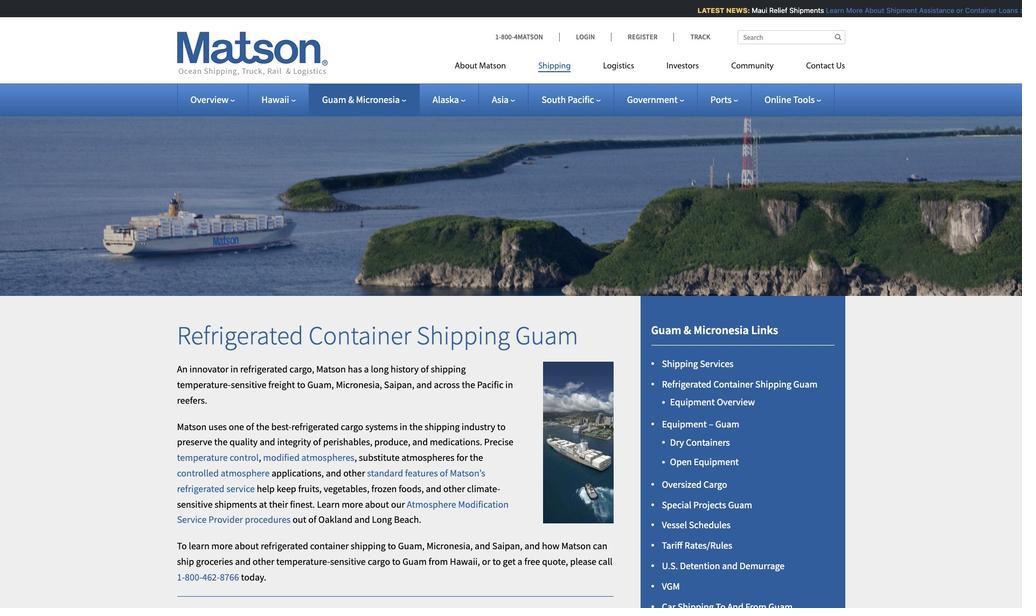 Task type: describe. For each thing, give the bounding box(es) containing it.
south
[[542, 93, 566, 106]]

government link
[[627, 93, 685, 106]]

substitute
[[359, 451, 400, 464]]

and right produce,
[[413, 436, 428, 448]]

or inside to learn more about refrigerated container shipping to guam, micronesia, and saipan, and how matson can ship groceries and other temperature-sensitive cargo to guam from hawaii, or to get a free quote, please call 1-800-462-8766 today.
[[482, 555, 491, 568]]

help keep fruits, vegetables, frozen foods, and other climate- sensitive shipments at their finest. learn more about our
[[177, 482, 500, 510]]

to
[[177, 540, 187, 552]]

provider
[[209, 513, 243, 526]]

ports link
[[711, 93, 739, 106]]

to left from
[[392, 555, 401, 568]]

equipment overview
[[670, 396, 755, 408]]

0 horizontal spatial container
[[309, 319, 412, 351]]

about matson
[[455, 62, 506, 71]]

saipan, inside "an innovator in refrigerated cargo, matson has a long history of shipping temperature-sensitive freight to guam, micronesia, saipan, and across the pacific in reefers."
[[384, 378, 415, 391]]

industry
[[462, 420, 496, 433]]

about inside help keep fruits, vegetables, frozen foods, and other climate- sensitive shipments at their finest. learn more about our
[[365, 498, 389, 510]]

of right one
[[246, 420, 254, 433]]

of inside "an innovator in refrigerated cargo, matson has a long history of shipping temperature-sensitive freight to guam, micronesia, saipan, and across the pacific in reefers."
[[421, 363, 429, 375]]

top menu navigation
[[455, 57, 846, 79]]

2 , from the left
[[355, 451, 357, 464]]

freight
[[268, 378, 295, 391]]

guam, inside to learn more about refrigerated container shipping to guam, micronesia, and saipan, and how matson can ship groceries and other temperature-sensitive cargo to guam from hawaii, or to get a free quote, please call 1-800-462-8766 today.
[[398, 540, 425, 552]]

atmosphere modification service provider procedures
[[177, 498, 509, 526]]

micronesia, inside "an innovator in refrigerated cargo, matson has a long history of shipping temperature-sensitive freight to guam, micronesia, saipan, and across the pacific in reefers."
[[336, 378, 382, 391]]

guam & micronesia
[[322, 93, 400, 106]]

the inside "an innovator in refrigerated cargo, matson has a long history of shipping temperature-sensitive freight to guam, micronesia, saipan, and across the pacific in reefers."
[[462, 378, 475, 391]]

demurrage
[[740, 560, 785, 572]]

government
[[627, 93, 678, 106]]

and up "hawaii,"
[[475, 540, 491, 552]]

a inside "an innovator in refrigerated cargo, matson has a long history of shipping temperature-sensitive freight to guam, micronesia, saipan, and across the pacific in reefers."
[[364, 363, 369, 375]]

u.s. detention and demurrage
[[662, 560, 785, 572]]

register
[[628, 32, 658, 42]]

and up free
[[525, 540, 540, 552]]

tools
[[794, 93, 815, 106]]

open equipment
[[670, 456, 739, 468]]

matson inside to learn more about refrigerated container shipping to guam, micronesia, and saipan, and how matson can ship groceries and other temperature-sensitive cargo to guam from hawaii, or to get a free quote, please call 1-800-462-8766 today.
[[562, 540, 591, 552]]

sensitive inside "an innovator in refrigerated cargo, matson has a long history of shipping temperature-sensitive freight to guam, micronesia, saipan, and across the pacific in reefers."
[[231, 378, 267, 391]]

4matson
[[514, 32, 543, 42]]

refrigerated inside to learn more about refrigerated container shipping to guam, micronesia, and saipan, and how matson can ship groceries and other temperature-sensitive cargo to guam from hawaii, or to get a free quote, please call 1-800-462-8766 today.
[[261, 540, 308, 552]]

matson's
[[450, 467, 486, 479]]

of right out
[[308, 513, 317, 526]]

matson inside "an innovator in refrigerated cargo, matson has a long history of shipping temperature-sensitive freight to guam, micronesia, saipan, and across the pacific in reefers."
[[316, 363, 346, 375]]

>
[[1018, 6, 1023, 15]]

contact us
[[807, 62, 846, 71]]

the left the best- on the bottom of page
[[256, 420, 270, 433]]

ports
[[711, 93, 732, 106]]

across
[[434, 378, 460, 391]]

more
[[844, 6, 861, 15]]

uses
[[209, 420, 227, 433]]

pacific inside "an innovator in refrigerated cargo, matson has a long history of shipping temperature-sensitive freight to guam, micronesia, saipan, and across the pacific in reefers."
[[477, 378, 504, 391]]

other inside to learn more about refrigerated container shipping to guam, micronesia, and saipan, and how matson can ship groceries and other temperature-sensitive cargo to guam from hawaii, or to get a free quote, please call 1-800-462-8766 today.
[[253, 555, 275, 568]]

guam, inside "an innovator in refrigerated cargo, matson has a long history of shipping temperature-sensitive freight to guam, micronesia, saipan, and across the pacific in reefers."
[[308, 378, 334, 391]]

service
[[177, 513, 207, 526]]

matson ship full of reefers and containers pulls into port image
[[543, 362, 614, 524]]

0 vertical spatial learn
[[824, 6, 842, 15]]

controlled
[[177, 467, 219, 479]]

logistics link
[[587, 57, 651, 79]]

u.s. detention and demurrage link
[[662, 560, 785, 572]]

dry containers
[[670, 436, 730, 448]]

of up modified atmospheres link
[[313, 436, 321, 448]]

medications.
[[430, 436, 482, 448]]

alaska link
[[433, 93, 466, 106]]

temperature- inside "an innovator in refrigerated cargo, matson has a long history of shipping temperature-sensitive freight to guam, micronesia, saipan, and across the pacific in reefers."
[[177, 378, 231, 391]]

investors
[[667, 62, 699, 71]]

2 atmospheres from the left
[[402, 451, 455, 464]]

and inside help keep fruits, vegetables, frozen foods, and other climate- sensitive shipments at their finest. learn more about our
[[426, 482, 442, 495]]

refrigerated inside matson uses one of the best-refrigerated cargo systems in the shipping industry to preserve the quality and integrity of perishables, produce, and medications. precise temperature control , modified atmospheres , substitute atmospheres for the controlled atmosphere applications, and other
[[292, 420, 339, 433]]

keep
[[277, 482, 296, 495]]

container
[[310, 540, 349, 552]]

shipping services
[[662, 357, 734, 370]]

asia link
[[492, 93, 515, 106]]

cargo inside matson uses one of the best-refrigerated cargo systems in the shipping industry to preserve the quality and integrity of perishables, produce, and medications. precise temperature control , modified atmospheres , substitute atmospheres for the controlled atmosphere applications, and other
[[341, 420, 364, 433]]

matson containership sailing for guam shipping service. image
[[0, 99, 1023, 296]]

about inside 'top menu' navigation
[[455, 62, 478, 71]]

search image
[[835, 33, 842, 40]]

investors link
[[651, 57, 715, 79]]

online tools
[[765, 93, 815, 106]]

equipment overview link
[[670, 396, 755, 408]]

1 , from the left
[[259, 451, 261, 464]]

projects
[[694, 498, 727, 511]]

shipments
[[215, 498, 257, 510]]

of inside standard features of matson's refrigerated service
[[440, 467, 448, 479]]

the up produce,
[[410, 420, 423, 433]]

1-800-4matson
[[496, 32, 543, 42]]

open
[[670, 456, 692, 468]]

today.
[[241, 571, 266, 583]]

and left long
[[355, 513, 370, 526]]

beach.
[[394, 513, 422, 526]]

shipments
[[788, 6, 822, 15]]

0 vertical spatial overview
[[191, 93, 229, 106]]

groceries
[[196, 555, 233, 568]]

more inside to learn more about refrigerated container shipping to guam, micronesia, and saipan, and how matson can ship groceries and other temperature-sensitive cargo to guam from hawaii, or to get a free quote, please call 1-800-462-8766 today.
[[212, 540, 233, 552]]

the right for
[[470, 451, 483, 464]]

vessel schedules
[[662, 519, 731, 531]]

guam & micronesia links
[[652, 322, 779, 337]]

shipping for of
[[431, 363, 466, 375]]

saipan, inside to learn more about refrigerated container shipping to guam, micronesia, and saipan, and how matson can ship groceries and other temperature-sensitive cargo to guam from hawaii, or to get a free quote, please call 1-800-462-8766 today.
[[493, 540, 523, 552]]

1 vertical spatial in
[[506, 378, 513, 391]]

learn inside help keep fruits, vegetables, frozen foods, and other climate- sensitive shipments at their finest. learn more about our
[[317, 498, 340, 510]]

2 vertical spatial equipment
[[694, 456, 739, 468]]

a inside to learn more about refrigerated container shipping to guam, micronesia, and saipan, and how matson can ship groceries and other temperature-sensitive cargo to guam from hawaii, or to get a free quote, please call 1-800-462-8766 today.
[[518, 555, 523, 568]]

finest.
[[290, 498, 315, 510]]

cargo inside to learn more about refrigerated container shipping to guam, micronesia, and saipan, and how matson can ship groceries and other temperature-sensitive cargo to guam from hawaii, or to get a free quote, please call 1-800-462-8766 today.
[[368, 555, 390, 568]]

Search search field
[[738, 30, 846, 44]]

other inside matson uses one of the best-refrigerated cargo systems in the shipping industry to preserve the quality and integrity of perishables, produce, and medications. precise temperature control , modified atmospheres , substitute atmospheres for the controlled atmosphere applications, and other
[[343, 467, 365, 479]]

other inside help keep fruits, vegetables, frozen foods, and other climate- sensitive shipments at their finest. learn more about our
[[444, 482, 465, 495]]

applications,
[[272, 467, 324, 479]]

800- inside to learn more about refrigerated container shipping to guam, micronesia, and saipan, and how matson can ship groceries and other temperature-sensitive cargo to guam from hawaii, or to get a free quote, please call 1-800-462-8766 today.
[[185, 571, 202, 583]]

an innovator in refrigerated cargo, matson has a long history of shipping temperature-sensitive freight to guam, micronesia, saipan, and across the pacific in reefers.
[[177, 363, 513, 406]]

sensitive inside help keep fruits, vegetables, frozen foods, and other climate- sensitive shipments at their finest. learn more about our
[[177, 498, 213, 510]]

long
[[371, 363, 389, 375]]

at
[[259, 498, 267, 510]]

cargo
[[704, 478, 728, 490]]

cargo,
[[290, 363, 315, 375]]

refrigerated container shipping guam link
[[662, 378, 818, 390]]

latest news: maui relief shipments learn more about shipment assistance or container loans >
[[696, 6, 1023, 15]]

0 vertical spatial refrigerated
[[177, 319, 304, 351]]

south pacific link
[[542, 93, 601, 106]]

to down long
[[388, 540, 396, 552]]

to inside matson uses one of the best-refrigerated cargo systems in the shipping industry to preserve the quality and integrity of perishables, produce, and medications. precise temperature control , modified atmospheres , substitute atmospheres for the controlled atmosphere applications, and other
[[497, 420, 506, 433]]

1-800-4matson link
[[496, 32, 560, 42]]

matson inside about matson link
[[479, 62, 506, 71]]

loans
[[997, 6, 1016, 15]]

462-
[[202, 571, 220, 583]]

0 vertical spatial 800-
[[501, 32, 514, 42]]

1 horizontal spatial about
[[863, 6, 883, 15]]

asia
[[492, 93, 509, 106]]

assistance
[[917, 6, 953, 15]]

quality
[[230, 436, 258, 448]]

modified atmospheres link
[[263, 451, 355, 464]]

online tools link
[[765, 93, 822, 106]]

tariff
[[662, 539, 683, 552]]

hawaii,
[[450, 555, 480, 568]]

and up vegetables,
[[326, 467, 342, 479]]

schedules
[[689, 519, 731, 531]]

refrigerated container shipping guam inside the "guam & micronesia links" section
[[662, 378, 818, 390]]

news:
[[724, 6, 748, 15]]

hawaii link
[[262, 93, 296, 106]]

controlled atmosphere link
[[177, 467, 270, 479]]

free
[[525, 555, 540, 568]]

& for guam & micronesia links
[[684, 322, 692, 337]]

learn
[[189, 540, 210, 552]]



Task type: locate. For each thing, give the bounding box(es) containing it.
1 horizontal spatial or
[[955, 6, 961, 15]]

pacific
[[568, 93, 595, 106], [477, 378, 504, 391]]

tariff rates/rules link
[[662, 539, 733, 552]]

saipan, up get
[[493, 540, 523, 552]]

0 horizontal spatial about
[[235, 540, 259, 552]]

2 vertical spatial sensitive
[[330, 555, 366, 568]]

1 vertical spatial pacific
[[477, 378, 504, 391]]

guam, down 'cargo,'
[[308, 378, 334, 391]]

equipment
[[670, 396, 715, 408], [662, 418, 707, 430], [694, 456, 739, 468]]

atmospheres up features
[[402, 451, 455, 464]]

containers
[[686, 436, 730, 448]]

special projects guam
[[662, 498, 753, 511]]

overview inside the "guam & micronesia links" section
[[717, 396, 755, 408]]

1 horizontal spatial atmospheres
[[402, 451, 455, 464]]

0 vertical spatial about
[[365, 498, 389, 510]]

1 vertical spatial guam,
[[398, 540, 425, 552]]

oversized cargo link
[[662, 478, 728, 490]]

oversized cargo
[[662, 478, 728, 490]]

equipment down containers
[[694, 456, 739, 468]]

–
[[709, 418, 714, 430]]

2 vertical spatial in
[[400, 420, 408, 433]]

1 vertical spatial micronesia
[[694, 322, 749, 337]]

1 horizontal spatial 800-
[[501, 32, 514, 42]]

and up atmosphere
[[426, 482, 442, 495]]

1 vertical spatial refrigerated
[[662, 378, 712, 390]]

shipment
[[885, 6, 916, 15]]

track
[[691, 32, 711, 42]]

matson up preserve
[[177, 420, 207, 433]]

a right has
[[364, 363, 369, 375]]

1 horizontal spatial refrigerated container shipping guam
[[662, 378, 818, 390]]

quote,
[[542, 555, 569, 568]]

or right assistance
[[955, 6, 961, 15]]

alaska
[[433, 93, 459, 106]]

matson up asia
[[479, 62, 506, 71]]

guam & micronesia links section
[[627, 296, 859, 608]]

micronesia,
[[336, 378, 382, 391], [427, 540, 473, 552]]

other up today.
[[253, 555, 275, 568]]

and up modified
[[260, 436, 275, 448]]

1 horizontal spatial other
[[343, 467, 365, 479]]

refrigerated down controlled
[[177, 482, 225, 495]]

1 horizontal spatial container
[[714, 378, 754, 390]]

0 vertical spatial &
[[348, 93, 354, 106]]

about
[[863, 6, 883, 15], [455, 62, 478, 71]]

innovator
[[190, 363, 229, 375]]

atmospheres up standard features of matson's refrigerated service
[[302, 451, 355, 464]]

guam
[[322, 93, 346, 106], [515, 319, 579, 351], [652, 322, 682, 337], [794, 378, 818, 390], [716, 418, 740, 430], [729, 498, 753, 511], [403, 555, 427, 568]]

1 vertical spatial sensitive
[[177, 498, 213, 510]]

1 horizontal spatial about
[[365, 498, 389, 510]]

container down services
[[714, 378, 754, 390]]

sensitive down container in the bottom of the page
[[330, 555, 366, 568]]

shipping up medications.
[[425, 420, 460, 433]]

container up has
[[309, 319, 412, 351]]

out
[[293, 513, 307, 526]]

temperature- down innovator
[[177, 378, 231, 391]]

our
[[391, 498, 405, 510]]

1 vertical spatial equipment
[[662, 418, 707, 430]]

1 horizontal spatial temperature-
[[276, 555, 330, 568]]

saipan,
[[384, 378, 415, 391], [493, 540, 523, 552]]

1 vertical spatial refrigerated container shipping guam
[[662, 378, 818, 390]]

equipment up dry on the right bottom
[[662, 418, 707, 430]]

0 horizontal spatial sensitive
[[177, 498, 213, 510]]

climate-
[[467, 482, 500, 495]]

0 vertical spatial refrigerated container shipping guam
[[177, 319, 579, 351]]

dry
[[670, 436, 684, 448]]

0 vertical spatial saipan,
[[384, 378, 415, 391]]

0 vertical spatial temperature-
[[177, 378, 231, 391]]

their
[[269, 498, 288, 510]]

and inside "an innovator in refrigerated cargo, matson has a long history of shipping temperature-sensitive freight to guam, micronesia, saipan, and across the pacific in reefers."
[[417, 378, 432, 391]]

&
[[348, 93, 354, 106], [684, 322, 692, 337]]

or
[[955, 6, 961, 15], [482, 555, 491, 568]]

0 vertical spatial about
[[863, 6, 883, 15]]

for
[[457, 451, 468, 464]]

temperature- down container in the bottom of the page
[[276, 555, 330, 568]]

more up out of oakland and long beach.
[[342, 498, 363, 510]]

cargo down long
[[368, 555, 390, 568]]

and down rates/rules
[[722, 560, 738, 572]]

vessel
[[662, 519, 687, 531]]

refrigerated
[[177, 319, 304, 351], [662, 378, 712, 390]]

micronesia inside the "guam & micronesia links" section
[[694, 322, 749, 337]]

micronesia for guam & micronesia links
[[694, 322, 749, 337]]

hawaii
[[262, 93, 289, 106]]

1 horizontal spatial cargo
[[368, 555, 390, 568]]

refrigerated up innovator
[[177, 319, 304, 351]]

micronesia, down has
[[336, 378, 382, 391]]

1 horizontal spatial learn
[[824, 6, 842, 15]]

0 vertical spatial cargo
[[341, 420, 364, 433]]

1 vertical spatial or
[[482, 555, 491, 568]]

1-800-462-8766 link
[[177, 571, 239, 583]]

0 vertical spatial pacific
[[568, 93, 595, 106]]

shipping for the
[[425, 420, 460, 433]]

0 horizontal spatial pacific
[[477, 378, 504, 391]]

0 vertical spatial shipping
[[431, 363, 466, 375]]

learn up oakland
[[317, 498, 340, 510]]

out of oakland and long beach.
[[291, 513, 422, 526]]

None search field
[[738, 30, 846, 44]]

2 vertical spatial other
[[253, 555, 275, 568]]

refrigerated inside "an innovator in refrigerated cargo, matson has a long history of shipping temperature-sensitive freight to guam, micronesia, saipan, and across the pacific in reefers."
[[240, 363, 288, 375]]

vgm
[[662, 580, 680, 592]]

contact us link
[[790, 57, 846, 79]]

0 horizontal spatial 800-
[[185, 571, 202, 583]]

can
[[593, 540, 608, 552]]

special projects guam link
[[662, 498, 753, 511]]

integrity
[[277, 436, 311, 448]]

login link
[[560, 32, 611, 42]]

1 horizontal spatial saipan,
[[493, 540, 523, 552]]

micronesia, inside to learn more about refrigerated container shipping to guam, micronesia, and saipan, and how matson can ship groceries and other temperature-sensitive cargo to guam from hawaii, or to get a free quote, please call 1-800-462-8766 today.
[[427, 540, 473, 552]]

1 horizontal spatial micronesia,
[[427, 540, 473, 552]]

1 vertical spatial overview
[[717, 396, 755, 408]]

about right the more
[[863, 6, 883, 15]]

systems
[[365, 420, 398, 433]]

1 horizontal spatial more
[[342, 498, 363, 510]]

open equipment link
[[670, 456, 739, 468]]

& inside section
[[684, 322, 692, 337]]

or right "hawaii,"
[[482, 555, 491, 568]]

contact
[[807, 62, 835, 71]]

perishables,
[[323, 436, 373, 448]]

0 vertical spatial micronesia,
[[336, 378, 382, 391]]

0 horizontal spatial cargo
[[341, 420, 364, 433]]

special
[[662, 498, 692, 511]]

to up precise
[[497, 420, 506, 433]]

cargo up perishables,
[[341, 420, 364, 433]]

overview link
[[191, 93, 235, 106]]

2 horizontal spatial in
[[506, 378, 513, 391]]

0 horizontal spatial refrigerated
[[177, 319, 304, 351]]

other up vegetables,
[[343, 467, 365, 479]]

pacific right south
[[568, 93, 595, 106]]

matson uses one of the best-refrigerated cargo systems in the shipping industry to preserve the quality and integrity of perishables, produce, and medications. precise temperature control , modified atmospheres , substitute atmospheres for the controlled atmosphere applications, and other
[[177, 420, 514, 479]]

0 horizontal spatial or
[[482, 555, 491, 568]]

about up alaska link
[[455, 62, 478, 71]]

0 vertical spatial in
[[231, 363, 238, 375]]

, down perishables,
[[355, 451, 357, 464]]

0 horizontal spatial ,
[[259, 451, 261, 464]]

other down matson's at the left of the page
[[444, 482, 465, 495]]

links
[[752, 322, 779, 337]]

2 horizontal spatial other
[[444, 482, 465, 495]]

refrigerated container shipping guam down services
[[662, 378, 818, 390]]

1 vertical spatial learn
[[317, 498, 340, 510]]

equipment up the equipment – guam link
[[670, 396, 715, 408]]

temperature
[[177, 451, 228, 464]]

container left loans
[[963, 6, 995, 15]]

matson left has
[[316, 363, 346, 375]]

0 horizontal spatial overview
[[191, 93, 229, 106]]

to
[[297, 378, 306, 391], [497, 420, 506, 433], [388, 540, 396, 552], [392, 555, 401, 568], [493, 555, 501, 568]]

oversized
[[662, 478, 702, 490]]

services
[[700, 357, 734, 370]]

shipping inside to learn more about refrigerated container shipping to guam, micronesia, and saipan, and how matson can ship groceries and other temperature-sensitive cargo to guam from hawaii, or to get a free quote, please call 1-800-462-8766 today.
[[351, 540, 386, 552]]

sensitive left freight
[[231, 378, 267, 391]]

1 vertical spatial saipan,
[[493, 540, 523, 552]]

to down 'cargo,'
[[297, 378, 306, 391]]

0 horizontal spatial micronesia,
[[336, 378, 382, 391]]

1 vertical spatial more
[[212, 540, 233, 552]]

1 horizontal spatial refrigerated
[[662, 378, 712, 390]]

a right get
[[518, 555, 523, 568]]

modified
[[263, 451, 300, 464]]

1- down ship
[[177, 571, 185, 583]]

pacific right across
[[477, 378, 504, 391]]

1 horizontal spatial sensitive
[[231, 378, 267, 391]]

about up today.
[[235, 540, 259, 552]]

0 vertical spatial sensitive
[[231, 378, 267, 391]]

0 horizontal spatial in
[[231, 363, 238, 375]]

container inside the "guam & micronesia links" section
[[714, 378, 754, 390]]

1 horizontal spatial 1-
[[496, 32, 501, 42]]

and
[[417, 378, 432, 391], [260, 436, 275, 448], [413, 436, 428, 448], [326, 467, 342, 479], [426, 482, 442, 495], [355, 513, 370, 526], [475, 540, 491, 552], [525, 540, 540, 552], [235, 555, 251, 568], [722, 560, 738, 572]]

800- up about matson link
[[501, 32, 514, 42]]

oakland
[[319, 513, 353, 526]]

matson inside matson uses one of the best-refrigerated cargo systems in the shipping industry to preserve the quality and integrity of perishables, produce, and medications. precise temperature control , modified atmospheres , substitute atmospheres for the controlled atmosphere applications, and other
[[177, 420, 207, 433]]

temperature- inside to learn more about refrigerated container shipping to guam, micronesia, and saipan, and how matson can ship groceries and other temperature-sensitive cargo to guam from hawaii, or to get a free quote, please call 1-800-462-8766 today.
[[276, 555, 330, 568]]

1 vertical spatial temperature-
[[276, 555, 330, 568]]

refrigerated inside standard features of matson's refrigerated service
[[177, 482, 225, 495]]

shipping inside 'top menu' navigation
[[539, 62, 571, 71]]

0 horizontal spatial more
[[212, 540, 233, 552]]

refrigerated down shipping services
[[662, 378, 712, 390]]

1- inside to learn more about refrigerated container shipping to guam, micronesia, and saipan, and how matson can ship groceries and other temperature-sensitive cargo to guam from hawaii, or to get a free quote, please call 1-800-462-8766 today.
[[177, 571, 185, 583]]

1- left "4matson"
[[496, 32, 501, 42]]

and inside the "guam & micronesia links" section
[[722, 560, 738, 572]]

equipment for equipment overview
[[670, 396, 715, 408]]

refrigerated container shipping guam up the long on the left of page
[[177, 319, 579, 351]]

1 vertical spatial container
[[309, 319, 412, 351]]

more inside help keep fruits, vegetables, frozen foods, and other climate- sensitive shipments at their finest. learn more about our
[[342, 498, 363, 510]]

1 atmospheres from the left
[[302, 451, 355, 464]]

shipping up across
[[431, 363, 466, 375]]

2 vertical spatial container
[[714, 378, 754, 390]]

sensitive inside to learn more about refrigerated container shipping to guam, micronesia, and saipan, and how matson can ship groceries and other temperature-sensitive cargo to guam from hawaii, or to get a free quote, please call 1-800-462-8766 today.
[[330, 555, 366, 568]]

dry containers link
[[670, 436, 730, 448]]

0 vertical spatial 1-
[[496, 32, 501, 42]]

1 horizontal spatial overview
[[717, 396, 755, 408]]

1 vertical spatial cargo
[[368, 555, 390, 568]]

to inside "an innovator in refrigerated cargo, matson has a long history of shipping temperature-sensitive freight to guam, micronesia, saipan, and across the pacific in reefers."
[[297, 378, 306, 391]]

produce,
[[375, 436, 411, 448]]

matson
[[479, 62, 506, 71], [316, 363, 346, 375], [177, 420, 207, 433], [562, 540, 591, 552]]

0 horizontal spatial refrigerated container shipping guam
[[177, 319, 579, 351]]

0 horizontal spatial learn
[[317, 498, 340, 510]]

0 vertical spatial equipment
[[670, 396, 715, 408]]

to left get
[[493, 555, 501, 568]]

control
[[230, 451, 259, 464]]

the right across
[[462, 378, 475, 391]]

equipment for equipment – guam
[[662, 418, 707, 430]]

precise
[[484, 436, 514, 448]]

0 vertical spatial more
[[342, 498, 363, 510]]

1 vertical spatial &
[[684, 322, 692, 337]]

shipping inside matson uses one of the best-refrigerated cargo systems in the shipping industry to preserve the quality and integrity of perishables, produce, and medications. precise temperature control , modified atmospheres , substitute atmospheres for the controlled atmosphere applications, and other
[[425, 420, 460, 433]]

in inside matson uses one of the best-refrigerated cargo systems in the shipping industry to preserve the quality and integrity of perishables, produce, and medications. precise temperature control , modified atmospheres , substitute atmospheres for the controlled atmosphere applications, and other
[[400, 420, 408, 433]]

& for guam & micronesia
[[348, 93, 354, 106]]

0 horizontal spatial saipan,
[[384, 378, 415, 391]]

, left modified
[[259, 451, 261, 464]]

0 horizontal spatial other
[[253, 555, 275, 568]]

refrigerated
[[240, 363, 288, 375], [292, 420, 339, 433], [177, 482, 225, 495], [261, 540, 308, 552]]

u.s.
[[662, 560, 678, 572]]

micronesia, up from
[[427, 540, 473, 552]]

get
[[503, 555, 516, 568]]

,
[[259, 451, 261, 464], [355, 451, 357, 464]]

guam, down the beach.
[[398, 540, 425, 552]]

micronesia for guam & micronesia
[[356, 93, 400, 106]]

refrigerated down out
[[261, 540, 308, 552]]

from
[[429, 555, 448, 568]]

1 horizontal spatial &
[[684, 322, 692, 337]]

800- down ship
[[185, 571, 202, 583]]

1 horizontal spatial in
[[400, 420, 408, 433]]

2 vertical spatial shipping
[[351, 540, 386, 552]]

1 horizontal spatial pacific
[[568, 93, 595, 106]]

best-
[[271, 420, 292, 433]]

sensitive up service
[[177, 498, 213, 510]]

shipping down out of oakland and long beach.
[[351, 540, 386, 552]]

0 horizontal spatial temperature-
[[177, 378, 231, 391]]

1 horizontal spatial ,
[[355, 451, 357, 464]]

atmosphere
[[407, 498, 456, 510]]

0 horizontal spatial micronesia
[[356, 93, 400, 106]]

how
[[542, 540, 560, 552]]

1 horizontal spatial guam,
[[398, 540, 425, 552]]

refrigerated up freight
[[240, 363, 288, 375]]

relief
[[767, 6, 786, 15]]

about up long
[[365, 498, 389, 510]]

blue matson logo with ocean, shipping, truck, rail and logistics written beneath it. image
[[177, 32, 328, 76]]

shipping inside "an innovator in refrigerated cargo, matson has a long history of shipping temperature-sensitive freight to guam, micronesia, saipan, and across the pacific in reefers."
[[431, 363, 466, 375]]

refrigerated inside the "guam & micronesia links" section
[[662, 378, 712, 390]]

learn left the more
[[824, 6, 842, 15]]

0 vertical spatial container
[[963, 6, 995, 15]]

0 vertical spatial micronesia
[[356, 93, 400, 106]]

more up groceries
[[212, 540, 233, 552]]

1 vertical spatial about
[[455, 62, 478, 71]]

maui
[[750, 6, 766, 15]]

the up temperature control link
[[214, 436, 228, 448]]

1 vertical spatial about
[[235, 540, 259, 552]]

other
[[343, 467, 365, 479], [444, 482, 465, 495], [253, 555, 275, 568]]

0 horizontal spatial guam,
[[308, 378, 334, 391]]

and left across
[[417, 378, 432, 391]]

refrigerated up integrity
[[292, 420, 339, 433]]

latest
[[696, 6, 723, 15]]

matson up please at the right bottom of the page
[[562, 540, 591, 552]]

about inside to learn more about refrigerated container shipping to guam, micronesia, and saipan, and how matson can ship groceries and other temperature-sensitive cargo to guam from hawaii, or to get a free quote, please call 1-800-462-8766 today.
[[235, 540, 259, 552]]

and up today.
[[235, 555, 251, 568]]

an
[[177, 363, 188, 375]]

1 vertical spatial 1-
[[177, 571, 185, 583]]

1 vertical spatial micronesia,
[[427, 540, 473, 552]]

2 horizontal spatial sensitive
[[330, 555, 366, 568]]

of right history
[[421, 363, 429, 375]]

0 vertical spatial guam,
[[308, 378, 334, 391]]

saipan, down history
[[384, 378, 415, 391]]

2 horizontal spatial container
[[963, 6, 995, 15]]

0 horizontal spatial about
[[455, 62, 478, 71]]

1 vertical spatial other
[[444, 482, 465, 495]]

modification
[[458, 498, 509, 510]]

8766
[[220, 571, 239, 583]]

0 horizontal spatial &
[[348, 93, 354, 106]]

1 vertical spatial 800-
[[185, 571, 202, 583]]

guam inside to learn more about refrigerated container shipping to guam, micronesia, and saipan, and how matson can ship groceries and other temperature-sensitive cargo to guam from hawaii, or to get a free quote, please call 1-800-462-8766 today.
[[403, 555, 427, 568]]

of right features
[[440, 467, 448, 479]]

please
[[570, 555, 597, 568]]

1 vertical spatial shipping
[[425, 420, 460, 433]]



Task type: vqa. For each thing, say whether or not it's contained in the screenshot.
the left sensitive
yes



